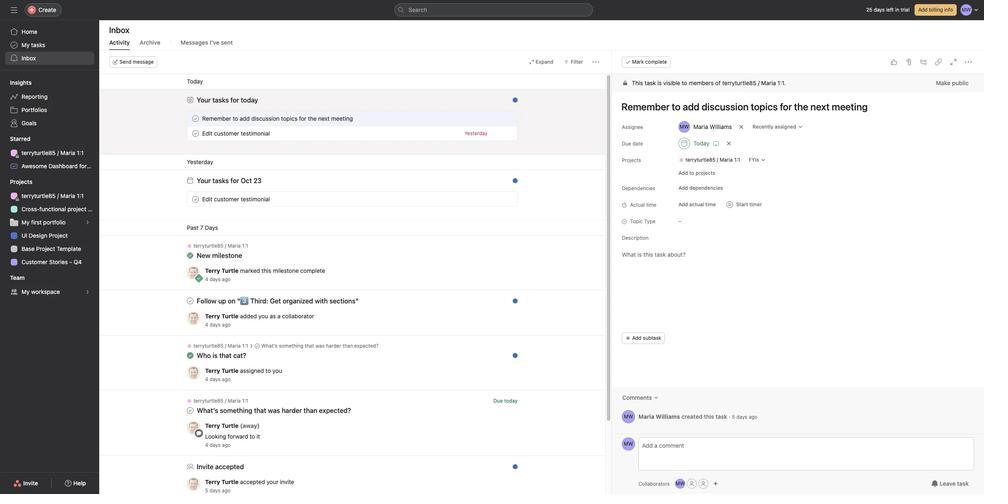 Task type: locate. For each thing, give the bounding box(es) containing it.
0 vertical spatial my
[[22, 41, 30, 48]]

0 horizontal spatial you
[[259, 313, 268, 320]]

my inside teams element
[[22, 288, 30, 295]]

0 vertical spatial what's
[[261, 343, 278, 349]]

that down collaborator
[[305, 343, 314, 349]]

task inside button
[[957, 480, 969, 487]]

portfolios link
[[5, 103, 94, 117]]

1 vertical spatial assigned
[[240, 367, 264, 374]]

for for your tasks for oct 23
[[231, 177, 239, 184]]

tt button up 'follow'
[[187, 266, 200, 280]]

ago inside terry turtle assigned to you 4 days ago
[[222, 376, 231, 383]]

Completed checkbox
[[191, 114, 201, 123], [191, 194, 201, 204]]

assigned down that cat?
[[240, 367, 264, 374]]

topics
[[281, 115, 298, 122]]

1 vertical spatial something
[[220, 407, 252, 414]]

1 vertical spatial task
[[716, 413, 727, 420]]

first
[[31, 219, 42, 226]]

see details, my first portfolio image
[[85, 220, 90, 225]]

terry turtle link down 'up'
[[205, 313, 239, 320]]

0 vertical spatial due
[[622, 141, 631, 147]]

5 inside maria williams created this task · 5 days ago
[[732, 414, 735, 420]]

0 vertical spatial 5
[[732, 414, 735, 420]]

days inside terry turtle accepted your invite 5 days ago
[[210, 488, 221, 494]]

1 vertical spatial due
[[494, 398, 503, 404]]

task right "leave"
[[957, 480, 969, 487]]

1 vertical spatial project
[[49, 232, 68, 239]]

today
[[241, 96, 258, 104], [504, 398, 518, 404]]

1 vertical spatial yesterday
[[187, 158, 213, 165]]

4 turtle from the top
[[222, 422, 239, 429]]

0 horizontal spatial that
[[254, 407, 266, 414]]

of
[[716, 79, 721, 86]]

customer down remember
[[214, 130, 239, 137]]

my for my first portfolio
[[22, 219, 30, 226]]

create button
[[25, 3, 62, 17]]

25
[[867, 7, 873, 13]]

1 turtle from the top
[[222, 267, 239, 274]]

attachments: add a file to this task, remember to add discussion topics for the next meeting image
[[906, 59, 912, 65]]

more actions image
[[593, 59, 599, 65]]

follow
[[197, 297, 217, 305]]

subtask
[[643, 335, 662, 341]]

that for than
[[305, 343, 314, 349]]

mw
[[624, 414, 633, 420], [624, 441, 633, 447], [676, 481, 685, 487]]

add left billing
[[919, 7, 928, 13]]

3 4 from the top
[[205, 376, 208, 383]]

ago inside terry turtle accepted your invite 5 days ago
[[222, 488, 231, 494]]

remove assignee image
[[739, 124, 744, 129]]

dashboard
[[49, 163, 78, 170]]

1 vertical spatial this
[[704, 413, 714, 420]]

remember
[[202, 115, 231, 122]]

organized
[[283, 297, 313, 305]]

1 horizontal spatial time
[[706, 201, 716, 208]]

terry down 'follow'
[[205, 313, 220, 320]]

2 customer from the top
[[214, 195, 239, 202]]

completed checkbox up past on the left top of page
[[191, 194, 201, 204]]

created
[[682, 413, 703, 420]]

4 down who
[[205, 376, 208, 383]]

customer down your tasks for oct 23
[[214, 195, 239, 202]]

visible
[[664, 79, 680, 86]]

days inside the terry turtle (away) looking forward to it 4 days ago
[[210, 442, 221, 448]]

tt button down who
[[187, 366, 200, 380]]

projects down awesome
[[10, 178, 32, 185]]

0 vertical spatial completed image
[[191, 128, 201, 138]]

0 vertical spatial testimonial
[[241, 130, 270, 137]]

inbox inside "link"
[[22, 55, 36, 62]]

0 vertical spatial complete
[[645, 59, 667, 65]]

5 tt from the top
[[190, 481, 197, 487]]

1 vertical spatial williams
[[656, 413, 680, 420]]

add for add actual time
[[679, 201, 688, 208]]

harder left than expected?
[[282, 407, 302, 414]]

complete inside the terry turtle marked this milestone complete 4 days ago
[[300, 267, 325, 274]]

0 horizontal spatial time
[[646, 202, 657, 208]]

up
[[218, 297, 226, 305]]

1 vertical spatial completed image
[[191, 194, 201, 204]]

you inside terry turtle assigned to you 4 days ago
[[273, 367, 282, 374]]

turtle for due
[[222, 422, 239, 429]]

ago inside the terry turtle (away) looking forward to it 4 days ago
[[222, 442, 231, 448]]

0 horizontal spatial this
[[262, 267, 271, 274]]

task right this
[[645, 79, 656, 86]]

terryturtle85 / maria 1:1 up projects
[[686, 157, 740, 163]]

4 up 'follow'
[[205, 276, 208, 283]]

"3️⃣
[[237, 297, 249, 305]]

team
[[10, 274, 25, 281]]

ago right the ·
[[749, 414, 758, 420]]

add left actual
[[679, 201, 688, 208]]

4 4 from the top
[[205, 442, 208, 448]]

testimonial
[[241, 130, 270, 137], [241, 195, 270, 202]]

terry inside terry turtle added you as a collaborator 4 days ago
[[205, 313, 220, 320]]

turtle inside the terry turtle marked this milestone complete 4 days ago
[[222, 267, 239, 274]]

that for than expected?
[[254, 407, 266, 414]]

portfolios
[[22, 106, 47, 113]]

2 vertical spatial mw
[[676, 481, 685, 487]]

williams inside dropdown button
[[710, 123, 732, 130]]

1 vertical spatial what's
[[197, 407, 218, 414]]

is inside main content
[[658, 79, 662, 86]]

ago down who is that cat?
[[222, 376, 231, 383]]

1:1 up marked
[[242, 243, 248, 249]]

start timer button
[[723, 199, 765, 211]]

2 my from the top
[[22, 219, 30, 226]]

tasks for your tasks for today
[[213, 96, 229, 104]]

public
[[952, 79, 969, 86]]

terry down new milestone
[[205, 267, 220, 274]]

leave task button
[[926, 476, 974, 491]]

starred element
[[0, 132, 121, 175]]

/ inside starred element
[[57, 149, 59, 156]]

your
[[197, 96, 211, 104], [197, 177, 211, 184]]

0 vertical spatial edit customer testimonial
[[202, 130, 270, 137]]

project down portfolio
[[49, 232, 68, 239]]

ago inside the terry turtle marked this milestone complete 4 days ago
[[222, 276, 231, 283]]

archive notification image for added you as a collaborator
[[509, 300, 515, 306]]

1 horizontal spatial task
[[716, 413, 727, 420]]

add down add to projects button
[[679, 185, 688, 191]]

2 turtle from the top
[[222, 313, 239, 320]]

terryturtle85 up awesome
[[22, 149, 56, 156]]

turtle inside the terry turtle (away) looking forward to it 4 days ago
[[222, 422, 239, 429]]

0 vertical spatial is
[[658, 79, 662, 86]]

inbox up activity
[[109, 25, 130, 35]]

tt button for accepted your invite
[[187, 478, 200, 491]]

0 vertical spatial projects
[[622, 157, 641, 163]]

1 vertical spatial completed checkbox
[[191, 194, 201, 204]]

reporting link
[[5, 90, 94, 103]]

1 horizontal spatial you
[[273, 367, 282, 374]]

task left the ·
[[716, 413, 727, 420]]

terry turtle link down who is that cat?
[[205, 367, 239, 374]]

for left new
[[79, 163, 87, 170]]

2 vertical spatial tasks
[[213, 177, 229, 184]]

projects inside dropdown button
[[10, 178, 32, 185]]

completed image
[[191, 128, 201, 138], [191, 194, 201, 204]]

insights element
[[0, 75, 99, 132]]

terryturtle85 / maria 1:1 link up functional
[[5, 189, 94, 203]]

you
[[259, 313, 268, 320], [273, 367, 282, 374]]

add or remove collaborators image
[[714, 481, 719, 486]]

2 testimonial from the top
[[241, 195, 270, 202]]

something down collaborator
[[279, 343, 304, 349]]

0 horizontal spatial yesterday
[[187, 158, 213, 165]]

mw inside main content
[[624, 414, 633, 420]]

0 vertical spatial edit
[[202, 130, 213, 137]]

cross-functional project plan link
[[5, 203, 99, 216]]

turtle inside terry turtle assigned to you 4 days ago
[[222, 367, 239, 374]]

terryturtle85 up new milestone
[[194, 243, 223, 249]]

make
[[936, 79, 951, 86]]

complete inside button
[[645, 59, 667, 65]]

main content
[[612, 74, 984, 434]]

1 terry turtle link from the top
[[205, 267, 239, 274]]

ago down looking
[[222, 442, 231, 448]]

Completed checkbox
[[191, 128, 201, 138]]

today
[[187, 78, 203, 85], [694, 140, 710, 147]]

1 horizontal spatial assigned
[[775, 124, 797, 130]]

stories
[[49, 259, 68, 266]]

days down 'up'
[[210, 322, 221, 328]]

turtle down invite accepted
[[222, 479, 239, 486]]

terry turtle link down new milestone
[[205, 267, 239, 274]]

2 horizontal spatial task
[[957, 480, 969, 487]]

your for your tasks for today
[[197, 96, 211, 104]]

/ up cross-functional project plan
[[57, 192, 59, 199]]

today inside today dropdown button
[[694, 140, 710, 147]]

design
[[29, 232, 47, 239]]

terry down who
[[205, 367, 220, 374]]

harder for than expected?
[[282, 407, 302, 414]]

1 vertical spatial today
[[694, 140, 710, 147]]

get
[[270, 297, 281, 305]]

5 terry from the top
[[205, 479, 220, 486]]

1 vertical spatial your
[[197, 177, 211, 184]]

my down the team
[[22, 288, 30, 295]]

complete right milestone in the left bottom of the page
[[300, 267, 325, 274]]

1 my from the top
[[22, 41, 30, 48]]

0 comments image
[[505, 130, 512, 137]]

0 vertical spatial yesterday
[[465, 130, 488, 136]]

turtle
[[222, 267, 239, 274], [222, 313, 239, 320], [222, 367, 239, 374], [222, 422, 239, 429], [222, 479, 239, 486]]

1:1
[[77, 149, 84, 156], [734, 157, 740, 163], [77, 192, 84, 199], [242, 243, 248, 249], [242, 343, 248, 349], [242, 398, 248, 404]]

terry up looking
[[205, 422, 220, 429]]

home
[[22, 28, 37, 35]]

1 tt button from the top
[[187, 266, 200, 280]]

0 vertical spatial completed checkbox
[[191, 114, 201, 123]]

actual
[[690, 201, 704, 208]]

projects
[[622, 157, 641, 163], [10, 178, 32, 185]]

this for milestone
[[262, 267, 271, 274]]

2 tt from the top
[[190, 315, 197, 321]]

/ up dashboard at top
[[57, 149, 59, 156]]

0 vertical spatial customer
[[214, 130, 239, 137]]

to up what's something that was harder than expected?
[[266, 367, 271, 374]]

project
[[102, 163, 121, 170], [49, 232, 68, 239], [36, 245, 55, 252]]

mark complete button
[[622, 56, 671, 68]]

0 horizontal spatial harder
[[282, 407, 302, 414]]

tt for accepted your invite
[[190, 481, 197, 487]]

turtle up forward
[[222, 422, 239, 429]]

what's up looking
[[197, 407, 218, 414]]

0 horizontal spatial inbox
[[22, 55, 36, 62]]

this inside the terry turtle marked this milestone complete 4 days ago
[[262, 267, 271, 274]]

5 right the ·
[[732, 414, 735, 420]]

3 my from the top
[[22, 288, 30, 295]]

expand
[[536, 59, 554, 65]]

task for leave
[[957, 480, 969, 487]]

terryturtle85 / maria 1:1 link for awesome dashboard for new project
[[5, 146, 94, 160]]

1 4 from the top
[[205, 276, 208, 283]]

2 vertical spatial project
[[36, 245, 55, 252]]

add left "subtask"
[[632, 335, 642, 341]]

terryturtle85 / maria 1:1 link
[[5, 146, 94, 160], [676, 156, 744, 164], [5, 189, 94, 203]]

2 your from the top
[[197, 177, 211, 184]]

was for than
[[316, 343, 325, 349]]

turtle down new milestone
[[222, 267, 239, 274]]

maria up cross-functional project plan
[[60, 192, 75, 199]]

1 horizontal spatial harder
[[326, 343, 341, 349]]

project down ui design project
[[36, 245, 55, 252]]

2 vertical spatial my
[[22, 288, 30, 295]]

days down looking
[[210, 442, 221, 448]]

add
[[240, 115, 250, 122]]

my inside "link"
[[22, 219, 30, 226]]

/ down repeats image
[[717, 157, 719, 163]]

1 horizontal spatial is
[[658, 79, 662, 86]]

this for task
[[704, 413, 714, 420]]

your tasks for today link
[[197, 96, 258, 104]]

1 vertical spatial you
[[273, 367, 282, 374]]

0 horizontal spatial williams
[[656, 413, 680, 420]]

activity link
[[109, 39, 130, 50]]

yesterday left 0 likes. click to like this task image
[[465, 130, 488, 136]]

you up what's something that was harder than expected?
[[273, 367, 282, 374]]

1 vertical spatial tasks
[[213, 96, 229, 104]]

my inside global 'element'
[[22, 41, 30, 48]]

0 vertical spatial task
[[645, 79, 656, 86]]

tasks down the home
[[31, 41, 45, 48]]

terry inside the terry turtle marked this milestone complete 4 days ago
[[205, 267, 220, 274]]

terry turtle link up looking
[[205, 422, 239, 429]]

ui design project
[[22, 232, 68, 239]]

1 terry from the top
[[205, 267, 220, 274]]

tt button down invite accepted
[[187, 478, 200, 491]]

to inside button
[[690, 170, 694, 176]]

0 vertical spatial tasks
[[31, 41, 45, 48]]

0 horizontal spatial what's
[[197, 407, 218, 414]]

1 vertical spatial harder
[[282, 407, 302, 414]]

terry for terryturtle85
[[205, 267, 220, 274]]

the
[[308, 115, 317, 122]]

1 edit from the top
[[202, 130, 213, 137]]

0 horizontal spatial 5
[[205, 488, 208, 494]]

0 vertical spatial was
[[316, 343, 325, 349]]

1 vertical spatial 5
[[205, 488, 208, 494]]

you left 'as'
[[259, 313, 268, 320]]

accepted
[[240, 479, 265, 486]]

that cat?
[[219, 352, 246, 359]]

2 completed checkbox from the top
[[191, 194, 201, 204]]

today up completed image
[[187, 78, 203, 85]]

this
[[632, 79, 643, 86]]

this inside remember to add discussion topics for the next meeting 'dialog'
[[704, 413, 714, 420]]

0 horizontal spatial projects
[[10, 178, 32, 185]]

due
[[622, 141, 631, 147], [494, 398, 503, 404]]

who
[[197, 352, 211, 359]]

1:1 up project
[[77, 192, 84, 199]]

0 horizontal spatial assigned
[[240, 367, 264, 374]]

for up remember
[[231, 96, 239, 104]]

5 turtle from the top
[[222, 479, 239, 486]]

archive notification image for accepted your invite
[[509, 466, 515, 472]]

search
[[409, 6, 427, 13]]

days down who is that cat?
[[210, 376, 221, 383]]

copy task link image
[[936, 59, 942, 65]]

maria up that cat?
[[228, 343, 241, 349]]

1 edit customer testimonial from the top
[[202, 130, 270, 137]]

3 turtle from the top
[[222, 367, 239, 374]]

mw for mw button to the bottom
[[676, 481, 685, 487]]

harder
[[326, 343, 341, 349], [282, 407, 302, 414]]

what's down terry turtle added you as a collaborator 4 days ago
[[261, 343, 278, 349]]

williams for maria williams created this task · 5 days ago
[[656, 413, 680, 420]]

0 vertical spatial this
[[262, 267, 271, 274]]

customer stories - q4 link
[[5, 256, 94, 269]]

2 terry from the top
[[205, 313, 220, 320]]

projects down the due date
[[622, 157, 641, 163]]

1 vertical spatial testimonial
[[241, 195, 270, 202]]

timer
[[750, 201, 762, 208]]

customer
[[214, 130, 239, 137], [214, 195, 239, 202]]

1 horizontal spatial projects
[[622, 157, 641, 163]]

it
[[257, 433, 260, 440]]

5 terry turtle link from the top
[[205, 479, 239, 486]]

0 vertical spatial harder
[[326, 343, 341, 349]]

terryturtle85 inside starred element
[[22, 149, 56, 156]]

4 archive notification image from the top
[[509, 466, 515, 472]]

today button
[[675, 136, 723, 151]]

today up add at left top
[[241, 96, 258, 104]]

0 horizontal spatial today
[[241, 96, 258, 104]]

0 vertical spatial something
[[279, 343, 304, 349]]

completed image up past on the left top of page
[[191, 194, 201, 204]]

0 horizontal spatial complete
[[300, 267, 325, 274]]

edit for 2nd completed icon
[[202, 195, 213, 202]]

3 archive notification image from the top
[[509, 345, 515, 352]]

1 horizontal spatial 5
[[732, 414, 735, 420]]

ago
[[222, 276, 231, 283], [222, 322, 231, 328], [222, 376, 231, 383], [749, 414, 758, 420], [222, 442, 231, 448], [222, 488, 231, 494]]

2 tt button from the top
[[187, 312, 200, 325]]

yesterday button
[[465, 130, 488, 136]]

terry inside the terry turtle (away) looking forward to it 4 days ago
[[205, 422, 220, 429]]

edit customer testimonial
[[202, 130, 270, 137], [202, 195, 270, 202]]

tt button
[[187, 266, 200, 280], [187, 312, 200, 325], [187, 366, 200, 380], [187, 421, 200, 435], [187, 478, 200, 491]]

edit right completed checkbox
[[202, 130, 213, 137]]

0 vertical spatial assigned
[[775, 124, 797, 130]]

terryturtle85 / maria 1:1 link inside starred element
[[5, 146, 94, 160]]

add inside button
[[919, 7, 928, 13]]

0 vertical spatial your
[[197, 96, 211, 104]]

1 completed checkbox from the top
[[191, 114, 201, 123]]

assigned inside dropdown button
[[775, 124, 797, 130]]

3 tt button from the top
[[187, 366, 200, 380]]

add inside dropdown button
[[679, 201, 688, 208]]

4 inside the terry turtle (away) looking forward to it 4 days ago
[[205, 442, 208, 448]]

for inside starred element
[[79, 163, 87, 170]]

1 vertical spatial was
[[268, 407, 280, 414]]

maria inside starred element
[[60, 149, 75, 156]]

full screen image
[[950, 59, 957, 65]]

harder left than
[[326, 343, 341, 349]]

hide sidebar image
[[11, 7, 17, 13]]

than
[[343, 343, 353, 349]]

1 horizontal spatial due
[[622, 141, 631, 147]]

terryturtle85 / maria 1:1 link up dashboard at top
[[5, 146, 94, 160]]

add for add dependencies
[[679, 185, 688, 191]]

tasks inside global 'element'
[[31, 41, 45, 48]]

terryturtle85
[[722, 79, 757, 86], [22, 149, 56, 156], [686, 157, 716, 163], [22, 192, 56, 199], [194, 243, 223, 249], [194, 343, 223, 349], [194, 398, 223, 404]]

terryturtle85 / maria 1:1 up awesome dashboard for new project link
[[22, 149, 84, 156]]

yesterday down completed checkbox
[[187, 158, 213, 165]]

1 customer from the top
[[214, 130, 239, 137]]

task for this
[[645, 79, 656, 86]]

ago down invite accepted
[[222, 488, 231, 494]]

2 edit from the top
[[202, 195, 213, 202]]

0 horizontal spatial due
[[494, 398, 503, 404]]

this
[[262, 267, 271, 274], [704, 413, 714, 420]]

terryturtle85 / maria 1:1 inside starred element
[[22, 149, 84, 156]]

to left add at left top
[[233, 115, 238, 122]]

add inside button
[[632, 335, 642, 341]]

archive notification image for assigned to you
[[509, 345, 515, 352]]

1:1 up (away) on the left of page
[[242, 398, 248, 404]]

collaborators
[[639, 481, 670, 487]]

turtle inside terry turtle added you as a collaborator 4 days ago
[[222, 313, 239, 320]]

1 vertical spatial mw
[[624, 441, 633, 447]]

1 horizontal spatial something
[[279, 343, 304, 349]]

to inside the terry turtle (away) looking forward to it 4 days ago
[[250, 433, 255, 440]]

terry for due
[[205, 422, 220, 429]]

my first portfolio link
[[5, 216, 94, 229]]

tasks for your tasks for oct 23
[[213, 177, 229, 184]]

add for add billing info
[[919, 7, 928, 13]]

complete right mark
[[645, 59, 667, 65]]

a
[[277, 313, 281, 320]]

due left archive notifications icon
[[494, 398, 503, 404]]

1 vertical spatial projects
[[10, 178, 32, 185]]

1:1 inside main content
[[734, 157, 740, 163]]

williams up repeats image
[[710, 123, 732, 130]]

0 horizontal spatial task
[[645, 79, 656, 86]]

add
[[919, 7, 928, 13], [679, 170, 688, 176], [679, 185, 688, 191], [679, 201, 688, 208], [632, 335, 642, 341]]

5 tt button from the top
[[187, 478, 200, 491]]

terry down invite accepted
[[205, 479, 220, 486]]

1 vertical spatial complete
[[300, 267, 325, 274]]

terryturtle85 right of
[[722, 79, 757, 86]]

completed checkbox up completed checkbox
[[191, 114, 201, 123]]

mw for the topmost mw button
[[624, 414, 633, 420]]

something
[[279, 343, 304, 349], [220, 407, 252, 414]]

2 archive notification image from the top
[[509, 300, 515, 306]]

1 your from the top
[[197, 96, 211, 104]]

1 horizontal spatial was
[[316, 343, 325, 349]]

due inside main content
[[622, 141, 631, 147]]

time inside dropdown button
[[706, 201, 716, 208]]

3 terry from the top
[[205, 367, 220, 374]]

expand button
[[526, 56, 557, 68]]

edit customer testimonial down your tasks for oct 23
[[202, 195, 270, 202]]

terryturtle85 / maria 1:1 link for cross-functional project plan
[[5, 189, 94, 203]]

1 vertical spatial inbox
[[22, 55, 36, 62]]

2 terry turtle link from the top
[[205, 313, 239, 320]]

archive
[[140, 39, 160, 46]]

assigned down remember to add discussion topics for the next meeting text field
[[775, 124, 797, 130]]

what's something that was harder than expected?
[[197, 407, 351, 414]]

terryturtle85 / maria 1:1 link up projects
[[676, 156, 744, 164]]

4 inside the terry turtle marked this milestone complete 4 days ago
[[205, 276, 208, 283]]

my down the home
[[22, 41, 30, 48]]

due left date
[[622, 141, 631, 147]]

1 horizontal spatial this
[[704, 413, 714, 420]]

1 vertical spatial customer
[[214, 195, 239, 202]]

1 horizontal spatial that
[[305, 343, 314, 349]]

0 horizontal spatial something
[[220, 407, 252, 414]]

add left projects
[[679, 170, 688, 176]]

is left visible
[[658, 79, 662, 86]]

0 horizontal spatial was
[[268, 407, 280, 414]]

tasks up remember
[[213, 96, 229, 104]]

due today
[[494, 398, 518, 404]]

add billing info
[[919, 7, 953, 13]]

terryturtle85 up the cross- at the top of page
[[22, 192, 56, 199]]

1 horizontal spatial williams
[[710, 123, 732, 130]]

0 horizontal spatial is
[[213, 352, 218, 359]]

1 horizontal spatial today
[[694, 140, 710, 147]]

1 horizontal spatial complete
[[645, 59, 667, 65]]

my
[[22, 41, 30, 48], [22, 219, 30, 226], [22, 288, 30, 295]]

1 vertical spatial is
[[213, 352, 218, 359]]

0 vertical spatial mw
[[624, 414, 633, 420]]

0 vertical spatial williams
[[710, 123, 732, 130]]

3 tt from the top
[[190, 370, 197, 376]]

0 vertical spatial that
[[305, 343, 314, 349]]

0 vertical spatial you
[[259, 313, 268, 320]]

days inside maria williams created this task · 5 days ago
[[737, 414, 748, 420]]

maria up today dropdown button
[[694, 123, 708, 130]]

terry turtle link for invite accepted
[[205, 479, 239, 486]]

1 completed image from the top
[[191, 128, 201, 138]]

harder for than
[[326, 343, 341, 349]]

project right new
[[102, 163, 121, 170]]

0 horizontal spatial today
[[187, 78, 203, 85]]

2 4 from the top
[[205, 322, 208, 328]]

1 vertical spatial edit
[[202, 195, 213, 202]]

1 testimonial from the top
[[241, 130, 270, 137]]

starred button
[[0, 135, 30, 143]]

23
[[254, 177, 262, 184]]

messages i've sent
[[181, 39, 233, 46]]

4 terry from the top
[[205, 422, 220, 429]]

testimonial down the discussion
[[241, 130, 270, 137]]

archive notification image
[[509, 99, 515, 105], [509, 300, 515, 306], [509, 345, 515, 352], [509, 466, 515, 472]]



Task type: vqa. For each thing, say whether or not it's contained in the screenshot.
"MW" in main content
yes



Task type: describe. For each thing, give the bounding box(es) containing it.
5 inside terry turtle accepted your invite 5 days ago
[[205, 488, 208, 494]]

terry turtle link for follow up on "3️⃣ third: get organized with sections"
[[205, 313, 239, 320]]

make public
[[936, 79, 969, 86]]

my tasks
[[22, 41, 45, 48]]

your tasks for oct 23 link
[[197, 177, 262, 184]]

1 archive notification image from the top
[[509, 99, 515, 105]]

days inside the terry turtle marked this milestone complete 4 days ago
[[210, 276, 221, 283]]

terryturtle85 / maria 1:1 up new milestone
[[194, 243, 248, 249]]

past 7 days
[[187, 224, 218, 231]]

maria down clear due date icon
[[720, 157, 733, 163]]

·
[[729, 413, 731, 420]]

description
[[622, 235, 649, 241]]

your for your tasks for oct 23
[[197, 177, 211, 184]]

dependencies
[[690, 185, 723, 191]]

customer for completed checkbox
[[214, 130, 239, 137]]

starred
[[10, 135, 30, 142]]

/ inside 'projects' element
[[57, 192, 59, 199]]

assignee
[[622, 124, 643, 130]]

maria up new milestone
[[228, 243, 241, 249]]

customer for edit's completed option
[[214, 195, 239, 202]]

q4
[[74, 259, 82, 266]]

0 likes. click to like this task image
[[891, 59, 898, 65]]

fyis button
[[745, 154, 770, 166]]

/ up new milestone
[[225, 243, 226, 249]]

start
[[736, 201, 748, 208]]

your tasks for oct 23
[[197, 177, 262, 184]]

for for your tasks for today
[[231, 96, 239, 104]]

projects element
[[0, 175, 99, 271]]

your tasks for today
[[197, 96, 258, 104]]

4 tt from the top
[[190, 425, 197, 431]]

my tasks link
[[5, 38, 94, 52]]

add billing info button
[[915, 4, 957, 16]]

add for add subtask
[[632, 335, 642, 341]]

template
[[57, 245, 81, 252]]

maria left the 1:1.
[[761, 79, 776, 86]]

terryturtle85 / maria 1:1 inside 'projects' element
[[22, 192, 84, 199]]

completed checkbox for remember
[[191, 114, 201, 123]]

testimonial for 1st completed icon from the top of the page
[[241, 130, 270, 137]]

turtle for follow
[[222, 313, 239, 320]]

0 likes. click to like this task image
[[493, 130, 500, 137]]

my workspace link
[[5, 285, 94, 299]]

maria down comments dropdown button
[[639, 413, 655, 420]]

1:1 up that cat?
[[242, 343, 248, 349]]

create
[[38, 6, 56, 13]]

left
[[886, 7, 894, 13]]

leave task
[[940, 480, 969, 487]]

something for what's something that was harder than expected?
[[279, 343, 304, 349]]

marked
[[240, 267, 260, 274]]

comments button
[[617, 390, 664, 405]]

my for my tasks
[[22, 41, 30, 48]]

dependencies
[[622, 185, 656, 192]]

message
[[133, 59, 154, 65]]

4 terry turtle link from the top
[[205, 422, 239, 429]]

filter
[[571, 59, 583, 65]]

maria inside 'projects' element
[[60, 192, 75, 199]]

2 completed image from the top
[[191, 194, 201, 204]]

to right visible
[[682, 79, 687, 86]]

discussion
[[251, 115, 280, 122]]

add dependencies
[[679, 185, 723, 191]]

add to bookmarks image
[[496, 400, 502, 407]]

past
[[187, 224, 199, 231]]

—
[[678, 219, 682, 224]]

portfolio
[[43, 219, 66, 226]]

help button
[[60, 476, 91, 491]]

4 inside terry turtle added you as a collaborator 4 days ago
[[205, 322, 208, 328]]

maria inside dropdown button
[[694, 123, 708, 130]]

tasks for my tasks
[[31, 41, 45, 48]]

awesome dashboard for new project link
[[5, 160, 121, 173]]

remember to add discussion topics for the next meeting
[[202, 115, 353, 122]]

send message button
[[109, 56, 157, 68]]

awesome dashboard for new project
[[22, 163, 121, 170]]

maria williams link
[[639, 413, 680, 420]]

ui
[[22, 232, 27, 239]]

completed checkbox for edit
[[191, 194, 201, 204]]

global element
[[0, 20, 99, 70]]

days right 25
[[874, 7, 885, 13]]

0 vertical spatial today
[[187, 78, 203, 85]]

tt for added you as a collaborator
[[190, 315, 197, 321]]

send message
[[120, 59, 154, 65]]

invite
[[280, 479, 294, 486]]

goals link
[[5, 117, 94, 130]]

next
[[318, 115, 330, 122]]

send
[[120, 59, 131, 65]]

than expected?
[[304, 407, 351, 414]]

this task is visible to members of terryturtle85 / maria 1:1.
[[632, 79, 786, 86]]

due for due today
[[494, 398, 503, 404]]

my workspace
[[22, 288, 60, 295]]

add actual time button
[[675, 199, 720, 211]]

terryturtle85 / maria 1:1 up who is that cat?
[[194, 343, 248, 349]]

0 vertical spatial inbox
[[109, 25, 130, 35]]

for left the
[[299, 115, 307, 122]]

tt button for added you as a collaborator
[[187, 312, 200, 325]]

1 horizontal spatial yesterday
[[465, 130, 488, 136]]

1 tt from the top
[[190, 270, 197, 276]]

to inside terry turtle assigned to you 4 days ago
[[266, 367, 271, 374]]

mark complete
[[632, 59, 667, 65]]

terryturtle85 / maria 1:1 down terry turtle assigned to you 4 days ago
[[194, 398, 248, 404]]

williams for maria williams
[[710, 123, 732, 130]]

remember to add discussion topics for the next meeting dialog
[[612, 50, 984, 494]]

terry for follow
[[205, 313, 220, 320]]

1:1 inside 'projects' element
[[77, 192, 84, 199]]

milestone
[[273, 267, 299, 274]]

ago inside terry turtle added you as a collaborator 4 days ago
[[222, 322, 231, 328]]

actual
[[630, 202, 645, 208]]

tt for assigned to you
[[190, 370, 197, 376]]

looking
[[205, 433, 226, 440]]

25 days left in trial
[[867, 7, 910, 13]]

inbox link
[[5, 52, 94, 65]]

with sections"
[[315, 297, 359, 305]]

activity
[[109, 39, 130, 46]]

my for my workspace
[[22, 288, 30, 295]]

more actions for this task image
[[965, 59, 972, 65]]

2 vertical spatial mw button
[[675, 479, 685, 489]]

terryturtle85 / maria 1:1 inside main content
[[686, 157, 740, 163]]

as
[[270, 313, 276, 320]]

recently assigned
[[753, 124, 797, 130]]

days inside terry turtle added you as a collaborator 4 days ago
[[210, 322, 221, 328]]

what's for what's something that was harder than expected?
[[197, 407, 218, 414]]

0 vertical spatial mw button
[[622, 410, 635, 424]]

assigned inside terry turtle assigned to you 4 days ago
[[240, 367, 264, 374]]

0 vertical spatial today
[[241, 96, 258, 104]]

Task Name text field
[[616, 97, 974, 116]]

added
[[240, 313, 257, 320]]

filter button
[[561, 56, 587, 68]]

projects inside main content
[[622, 157, 641, 163]]

forward
[[228, 433, 248, 440]]

invite
[[23, 480, 38, 487]]

terry turtle added you as a collaborator 4 days ago
[[205, 313, 314, 328]]

mark
[[632, 59, 644, 65]]

ago inside maria williams created this task · 5 days ago
[[749, 414, 758, 420]]

third:
[[250, 297, 268, 305]]

edit for 1st completed icon from the top of the page
[[202, 130, 213, 137]]

add subtask image
[[921, 59, 927, 65]]

terryturtle85 up who
[[194, 343, 223, 349]]

terry turtle assigned to you 4 days ago
[[205, 367, 282, 383]]

terry inside terry turtle accepted your invite 5 days ago
[[205, 479, 220, 486]]

days inside terry turtle assigned to you 4 days ago
[[210, 376, 221, 383]]

/ up who is that cat?
[[225, 343, 226, 349]]

plan
[[88, 206, 99, 213]]

/ down terry turtle assigned to you 4 days ago
[[225, 398, 226, 404]]

terry turtle link for terryturtle85 / maria 1:1
[[205, 267, 239, 274]]

goals
[[22, 120, 37, 127]]

was for than expected?
[[268, 407, 280, 414]]

search list box
[[395, 3, 593, 17]]

in
[[896, 7, 900, 13]]

terryturtle85 up "add to projects"
[[686, 157, 716, 163]]

project inside starred element
[[102, 163, 121, 170]]

main content containing this task is visible to members of terryturtle85 / maria 1:1.
[[612, 74, 984, 434]]

topic
[[630, 218, 643, 225]]

4 tt button from the top
[[187, 421, 200, 435]]

add for add to projects
[[679, 170, 688, 176]]

turtle for terryturtle85
[[222, 267, 239, 274]]

due for due date
[[622, 141, 631, 147]]

1 vertical spatial today
[[504, 398, 518, 404]]

date
[[633, 141, 643, 147]]

you inside terry turtle added you as a collaborator 4 days ago
[[259, 313, 268, 320]]

follow up on "3️⃣ third: get organized with sections"
[[197, 297, 359, 305]]

testimonial for 2nd completed icon
[[241, 195, 270, 202]]

/ left the 1:1.
[[758, 79, 760, 86]]

terryturtle85 up looking
[[194, 398, 223, 404]]

search button
[[395, 3, 593, 17]]

on
[[228, 297, 236, 305]]

clear due date image
[[727, 141, 732, 146]]

for for awesome dashboard for new project
[[79, 163, 87, 170]]

leave
[[940, 480, 956, 487]]

archive notification image
[[509, 180, 515, 186]]

mw for the middle mw button
[[624, 441, 633, 447]]

recently
[[753, 124, 774, 130]]

add to projects
[[679, 170, 715, 176]]

teams element
[[0, 271, 99, 300]]

1:1 inside starred element
[[77, 149, 84, 156]]

functional
[[39, 206, 66, 213]]

start timer
[[736, 201, 762, 208]]

4 inside terry turtle assigned to you 4 days ago
[[205, 376, 208, 383]]

completed image
[[191, 114, 201, 123]]

terryturtle85 inside 'projects' element
[[22, 192, 56, 199]]

something for what's something that was harder than expected?
[[220, 407, 252, 414]]

archive notifications image
[[509, 400, 515, 407]]

type
[[644, 218, 656, 225]]

7 days
[[200, 224, 218, 231]]

2 edit customer testimonial from the top
[[202, 195, 270, 202]]

base project template link
[[5, 242, 94, 256]]

actual time
[[630, 202, 657, 208]]

help
[[73, 480, 86, 487]]

tt button for assigned to you
[[187, 366, 200, 380]]

what's for what's something that was harder than expected?
[[261, 343, 278, 349]]

3 terry turtle link from the top
[[205, 367, 239, 374]]

messages i've sent link
[[181, 39, 233, 50]]

repeats image
[[713, 140, 720, 147]]

maria down terry turtle assigned to you 4 days ago
[[228, 398, 241, 404]]

recently assigned button
[[749, 121, 807, 133]]

turtle inside terry turtle accepted your invite 5 days ago
[[222, 479, 239, 486]]

terry turtle marked this milestone complete 4 days ago
[[205, 267, 325, 283]]

terry inside terry turtle assigned to you 4 days ago
[[205, 367, 220, 374]]

see details, my workspace image
[[85, 290, 90, 294]]

1 vertical spatial mw button
[[622, 438, 635, 451]]



